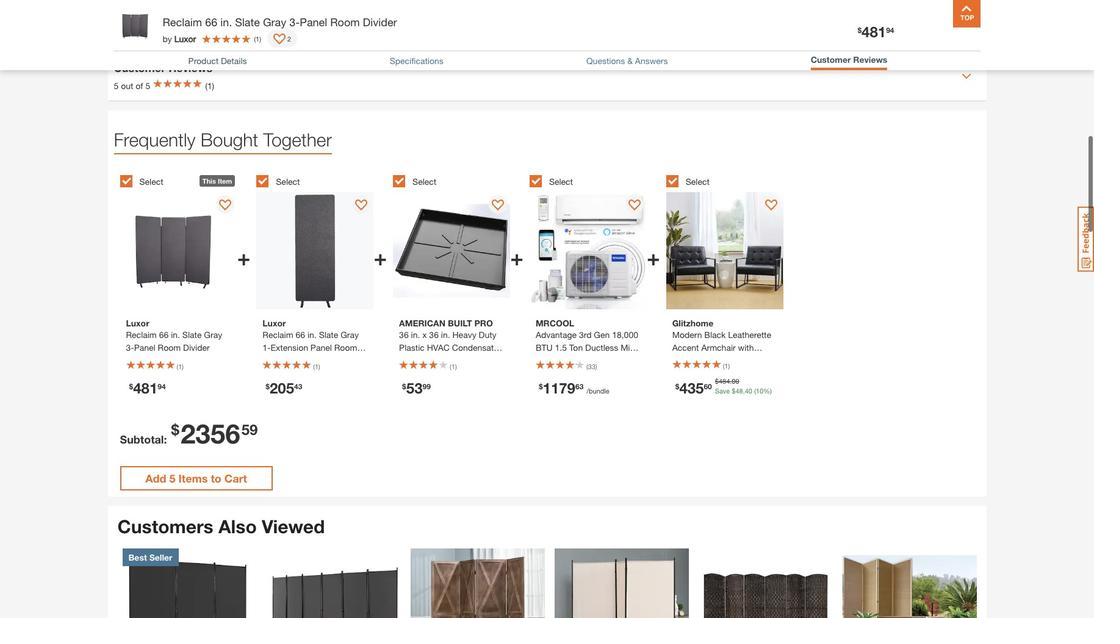 Task type: vqa. For each thing, say whether or not it's contained in the screenshot.
the topmost W
no



Task type: describe. For each thing, give the bounding box(es) containing it.
cart
[[225, 472, 247, 486]]

questions for questions & answers
[[587, 55, 625, 66]]

by luxor
[[163, 33, 196, 44]]

built
[[448, 318, 472, 328]]

0 vertical spatial slate
[[235, 15, 260, 29]]

mrcool advantage 3rd gen 18,000 btu 1.5 ton ductless mini split air conditioner and heat pump with line guard 230-volt/60hz
[[536, 318, 638, 391]]

36 in. x 36 in. heavy duty plastic hvac condensate drain pan with drain hose adapter image
[[393, 192, 510, 309]]

armchair
[[702, 342, 736, 353]]

american
[[399, 318, 446, 328]]

0 vertical spatial 94
[[886, 25, 895, 35]]

select inside 1 / 5 group
[[139, 176, 163, 187]]

1.65 ft. beige 3-panel room divider image
[[555, 549, 689, 618]]

0 vertical spatial reclaim
[[163, 15, 202, 29]]

4-panel folding room divider 5.6 ft. walnut tone tall freestanding privacy screen panels for indoor bedroom office image
[[411, 549, 545, 618]]

luxor inside luxor reclaim 66 in. slate gray 1-extension panel room divider
[[263, 318, 286, 328]]

reclaim 66 in. slate gray 3-panel room divider
[[163, 15, 397, 29]]

together
[[263, 129, 332, 150]]

1179
[[543, 380, 576, 397]]

viewed
[[262, 516, 325, 538]]

0 vertical spatial $ 481 94
[[858, 23, 895, 40]]

63
[[576, 382, 584, 391]]

0 vertical spatial luxor
[[174, 33, 196, 44]]

divider inside luxor reclaim 66 in. slate gray 1-extension panel room divider
[[263, 355, 289, 366]]

pan
[[422, 355, 437, 366]]

select inside 5 / 5 "group"
[[686, 176, 710, 187]]

and
[[615, 355, 629, 366]]

( inside "$ 435 60 $ 484 . 00 save $ 48 . 40 ( 10 %)"
[[754, 387, 756, 395]]

$ 53 99
[[402, 380, 431, 397]]

1 36 from the left
[[399, 330, 409, 340]]

display image inside 2 dropdown button
[[274, 34, 286, 46]]

ductless
[[585, 342, 619, 353]]

59
[[242, 421, 258, 439]]

pro
[[475, 318, 493, 328]]

best seller
[[128, 552, 172, 563]]

( 1 ) for luxor reclaim 66 in. slate gray 1-extension panel room divider
[[313, 362, 320, 370]]

435
[[680, 380, 704, 397]]

0 horizontal spatial black
[[672, 355, 694, 366]]

subtotal:
[[120, 433, 167, 446]]

heat
[[536, 368, 554, 378]]

2)
[[672, 368, 679, 378]]

1-
[[263, 342, 271, 353]]

frame
[[720, 355, 744, 366]]

product
[[188, 55, 219, 66]]

0 horizontal spatial .
[[730, 377, 732, 385]]

with inside the american built pro 36 in. x 36 in. heavy duty plastic hvac condensate drain pan with drain hose adapter
[[439, 355, 455, 366]]

3 / 5 group
[[393, 168, 524, 415]]

modern black leatherette accent armchair with black metal frame (set of 2) image
[[666, 192, 784, 309]]

%)
[[764, 387, 772, 395]]

customers
[[118, 516, 213, 538]]

2
[[288, 34, 291, 42]]

0 horizontal spatial 5
[[114, 81, 119, 91]]

reclaim 66 in. slate gray 1-extension panel room divider image
[[257, 192, 374, 309]]

x
[[423, 330, 427, 340]]

display image for 53
[[492, 199, 504, 212]]

5 inside button
[[169, 472, 176, 486]]

2 / 5 group
[[257, 168, 387, 415]]

this
[[203, 177, 216, 185]]

questions & answers 11 questions
[[114, 11, 226, 41]]

60
[[704, 382, 712, 391]]

modern
[[672, 330, 702, 340]]

484
[[719, 377, 730, 385]]

in. inside luxor reclaim 66 in. slate gray 1-extension panel room divider
[[308, 330, 317, 340]]

top button
[[953, 0, 981, 27]]

230-
[[562, 381, 579, 391]]

1 / 5 group
[[120, 168, 250, 415]]

1 horizontal spatial .
[[743, 387, 745, 395]]

1 horizontal spatial reviews
[[854, 54, 888, 65]]

0 vertical spatial panel
[[300, 15, 327, 29]]

reclaim inside luxor reclaim 66 in. slate gray 1-extension panel room divider
[[263, 330, 293, 340]]

specifications
[[390, 55, 444, 66]]

item
[[218, 177, 232, 185]]

leatherette
[[728, 330, 772, 340]]

condensate
[[452, 342, 499, 353]]

2 button
[[267, 29, 297, 48]]

product image image
[[117, 6, 157, 46]]

plastic
[[399, 342, 425, 353]]

seller
[[149, 552, 172, 563]]

33
[[588, 362, 596, 370]]

) inside 5 / 5 "group"
[[729, 362, 730, 370]]

( 33 )
[[587, 362, 597, 370]]

6 ft. black 3-panel room divider image
[[122, 549, 257, 618]]

room inside luxor reclaim 66 in. slate gray 1-extension panel room divider
[[334, 342, 357, 353]]

4 / 5 group
[[530, 168, 660, 415]]

extension
[[271, 342, 308, 353]]

3-
[[289, 15, 300, 29]]

details
[[221, 55, 247, 66]]

split
[[536, 355, 553, 366]]

of inside the glitzhome modern black leatherette accent armchair with black metal frame (set of 2)
[[764, 355, 771, 366]]

53
[[406, 380, 423, 397]]

1 horizontal spatial customer reviews
[[811, 54, 888, 65]]

select for /bundle
[[549, 176, 573, 187]]

air
[[555, 355, 566, 366]]

feedback link image
[[1078, 206, 1094, 272]]

( 1 ) for american built pro 36 in. x 36 in. heavy duty plastic hvac condensate drain pan with drain hose adapter
[[450, 362, 457, 370]]

duty
[[479, 330, 497, 340]]

hvac
[[427, 342, 450, 353]]

in. up hvac
[[441, 330, 450, 340]]

pump
[[556, 368, 579, 378]]

subtotal: $ 2356 59
[[120, 418, 258, 450]]

$ 205 43
[[266, 380, 302, 397]]

$ inside the $ 53 99
[[402, 382, 406, 391]]

display image inside 1 / 5 group
[[219, 199, 231, 212]]

0 horizontal spatial reviews
[[169, 61, 213, 75]]

10
[[756, 387, 764, 395]]

save
[[715, 387, 730, 395]]

& for questions & answers 11 questions
[[170, 11, 178, 25]]

sg-358a 7 ft. bamboo osaka screen 4-panel room divider image
[[843, 549, 977, 618]]

2 36 from the left
[[429, 330, 439, 340]]

1 for glitzhome modern black leatherette accent armchair with black metal frame (set of 2)
[[725, 362, 729, 370]]

to
[[211, 472, 221, 486]]

line
[[599, 368, 616, 378]]

6-panel folding room divider 6 ft. rolling privacy screen with lockable wheels grey image
[[266, 549, 401, 618]]

18,000
[[612, 330, 638, 340]]

gray inside luxor reclaim 66 in. slate gray 1-extension panel room divider
[[341, 330, 359, 340]]

1 horizontal spatial customer
[[811, 54, 851, 65]]

$ 1179 63 /bundle
[[539, 380, 610, 397]]

btu
[[536, 342, 553, 353]]

5 out of 5
[[114, 81, 150, 91]]

best
[[128, 552, 147, 563]]

display image for glitzhome
[[765, 199, 778, 212]]

questions & answers
[[587, 55, 668, 66]]

0 vertical spatial of
[[136, 81, 143, 91]]

481 inside 1 / 5 group
[[133, 380, 158, 397]]

mrcool
[[536, 318, 575, 328]]

add 5 items to cart
[[145, 472, 247, 486]]



Task type: locate. For each thing, give the bounding box(es) containing it.
advantage 3rd gen 18,000 btu 1.5 ton ductless mini split air conditioner and heat pump with line guard 230-volt/60hz image
[[530, 192, 647, 309]]

1 + from the left
[[237, 244, 250, 270]]

) for /bundle
[[596, 362, 597, 370]]

with inside "mrcool advantage 3rd gen 18,000 btu 1.5 ton ductless mini split air conditioner and heat pump with line guard 230-volt/60hz"
[[581, 368, 597, 378]]

in. up details
[[220, 15, 232, 29]]

room right 3-
[[330, 15, 360, 29]]

1 vertical spatial .
[[743, 387, 745, 395]]

with down conditioner
[[581, 368, 597, 378]]

0 vertical spatial room
[[330, 15, 360, 29]]

black down accent
[[672, 355, 694, 366]]

1 horizontal spatial gray
[[341, 330, 359, 340]]

with inside the glitzhome modern black leatherette accent armchair with black metal frame (set of 2)
[[738, 342, 754, 353]]

1 vertical spatial 94
[[158, 382, 166, 391]]

) inside 4 / 5 group
[[596, 362, 597, 370]]

( for luxor reclaim 66 in. slate gray 1-extension panel room divider
[[313, 362, 315, 370]]

1 for luxor reclaim 66 in. slate gray 1-extension panel room divider
[[315, 362, 319, 370]]

also
[[219, 516, 257, 538]]

in. left x
[[411, 330, 420, 340]]

luxor right by
[[174, 33, 196, 44]]

5 right out
[[146, 81, 150, 91]]

( 1 ) for glitzhome modern black leatherette accent armchair with black metal frame (set of 2)
[[723, 362, 730, 370]]

divider down the '1-'
[[263, 355, 289, 366]]

in. up extension
[[308, 330, 317, 340]]

advantage
[[536, 330, 577, 340]]

36 up plastic
[[399, 330, 409, 340]]

0 horizontal spatial answers
[[181, 11, 226, 25]]

( 1 ) inside 3 / 5 group
[[450, 362, 457, 370]]

+
[[237, 244, 250, 270], [374, 244, 387, 270], [510, 244, 524, 270], [647, 244, 660, 270]]

with down hvac
[[439, 355, 455, 366]]

0 horizontal spatial divider
[[263, 355, 289, 366]]

adapter
[[399, 368, 430, 378]]

panel inside luxor reclaim 66 in. slate gray 1-extension panel room divider
[[311, 342, 332, 353]]

0 vertical spatial 66
[[205, 15, 217, 29]]

36 right x
[[429, 330, 439, 340]]

4 select from the left
[[549, 176, 573, 187]]

66 up extension
[[296, 330, 305, 340]]

1 vertical spatial luxor
[[263, 318, 286, 328]]

luxor
[[174, 33, 196, 44], [263, 318, 286, 328]]

1 vertical spatial $ 481 94
[[129, 380, 166, 397]]

conditioner
[[568, 355, 612, 366]]

2 display image from the left
[[356, 199, 368, 212]]

( 1 )
[[254, 34, 261, 42], [723, 362, 730, 370], [313, 362, 320, 370], [450, 362, 457, 370]]

gray
[[263, 15, 286, 29], [341, 330, 359, 340]]

& for questions & answers
[[628, 55, 633, 66]]

display image
[[219, 199, 231, 212], [356, 199, 368, 212], [765, 199, 778, 212]]

divider
[[363, 15, 397, 29], [263, 355, 289, 366]]

0 vertical spatial &
[[170, 11, 178, 25]]

0 vertical spatial .
[[730, 377, 732, 385]]

2 select from the left
[[276, 176, 300, 187]]

1 vertical spatial answers
[[635, 55, 668, 66]]

room right extension
[[334, 342, 357, 353]]

1 horizontal spatial 5
[[146, 81, 150, 91]]

out
[[121, 81, 133, 91]]

0 horizontal spatial reclaim
[[163, 15, 202, 29]]

3 select from the left
[[413, 176, 437, 187]]

reclaim up the '1-'
[[263, 330, 293, 340]]

this item
[[203, 177, 232, 185]]

1 horizontal spatial 94
[[886, 25, 895, 35]]

2 + from the left
[[374, 244, 387, 270]]

room
[[330, 15, 360, 29], [334, 342, 357, 353]]

by
[[163, 33, 172, 44]]

1 horizontal spatial luxor
[[263, 318, 286, 328]]

select inside 2 / 5 group
[[276, 176, 300, 187]]

1 horizontal spatial black
[[705, 330, 726, 340]]

2 vertical spatial questions
[[587, 55, 625, 66]]

3 + from the left
[[510, 244, 524, 270]]

5 / 5 group
[[666, 168, 797, 415]]

luxor reclaim 66 in. slate gray 1-extension panel room divider
[[263, 318, 359, 366]]

select for 53
[[413, 176, 437, 187]]

drain
[[399, 355, 419, 366], [457, 355, 477, 366]]

1 horizontal spatial display image
[[356, 199, 368, 212]]

& inside questions & answers 11 questions
[[170, 11, 178, 25]]

+ for /bundle
[[647, 244, 660, 270]]

36
[[399, 330, 409, 340], [429, 330, 439, 340]]

0 vertical spatial with
[[738, 342, 754, 353]]

1 vertical spatial questions
[[126, 31, 164, 41]]

display image for /bundle
[[629, 199, 641, 212]]

2 horizontal spatial 5
[[169, 472, 176, 486]]

select for 205
[[276, 176, 300, 187]]

display image inside 5 / 5 "group"
[[765, 199, 778, 212]]

1 inside 2 / 5 group
[[315, 362, 319, 370]]

(1)
[[205, 81, 214, 91]]

add
[[145, 472, 166, 486]]

4 + from the left
[[647, 244, 660, 270]]

/bundle
[[587, 387, 610, 395]]

black up "armchair"
[[705, 330, 726, 340]]

answers for questions & answers 11 questions
[[181, 11, 226, 25]]

( inside 3 / 5 group
[[450, 362, 452, 370]]

glitzhome
[[672, 318, 714, 328]]

0 horizontal spatial drain
[[399, 355, 419, 366]]

volt/60hz
[[579, 381, 616, 391]]

glitzhome modern black leatherette accent armchair with black metal frame (set of 2)
[[672, 318, 772, 378]]

5 select from the left
[[686, 176, 710, 187]]

luxor up the '1-'
[[263, 318, 286, 328]]

$ inside $ 1179 63 /bundle
[[539, 382, 543, 391]]

add 5 items to cart button
[[120, 467, 273, 491]]

(
[[254, 34, 256, 42], [723, 362, 725, 370], [313, 362, 315, 370], [450, 362, 452, 370], [587, 362, 588, 370], [754, 387, 756, 395]]

66 inside luxor reclaim 66 in. slate gray 1-extension panel room divider
[[296, 330, 305, 340]]

0 horizontal spatial of
[[136, 81, 143, 91]]

0 horizontal spatial customer
[[114, 61, 166, 75]]

1 horizontal spatial divider
[[363, 15, 397, 29]]

1 vertical spatial of
[[764, 355, 771, 366]]

1 vertical spatial room
[[334, 342, 357, 353]]

+ inside 4 / 5 group
[[647, 244, 660, 270]]

1 vertical spatial gray
[[341, 330, 359, 340]]

caret image
[[962, 71, 971, 81]]

of right (set
[[764, 355, 771, 366]]

40
[[745, 387, 753, 395]]

1 for american built pro 36 in. x 36 in. heavy duty plastic hvac condensate drain pan with drain hose adapter
[[452, 362, 455, 370]]

1 horizontal spatial drain
[[457, 355, 477, 366]]

0 vertical spatial questions
[[114, 11, 167, 25]]

0 horizontal spatial &
[[170, 11, 178, 25]]

customer reviews
[[811, 54, 888, 65], [114, 61, 213, 75]]

1 vertical spatial slate
[[319, 330, 338, 340]]

1 vertical spatial with
[[439, 355, 455, 366]]

1 vertical spatial 66
[[296, 330, 305, 340]]

2 drain from the left
[[457, 355, 477, 366]]

+ inside 2 / 5 group
[[374, 244, 387, 270]]

reclaim up by luxor on the top left
[[163, 15, 202, 29]]

customer reviews button
[[811, 54, 888, 67], [811, 54, 888, 65]]

+ for 205
[[374, 244, 387, 270]]

00
[[732, 377, 740, 385]]

0 vertical spatial answers
[[181, 11, 226, 25]]

5 right add
[[169, 472, 176, 486]]

0 horizontal spatial luxor
[[174, 33, 196, 44]]

accent
[[672, 342, 699, 353]]

+ inside 3 / 5 group
[[510, 244, 524, 270]]

1 drain from the left
[[399, 355, 419, 366]]

metal
[[696, 355, 717, 366]]

0 horizontal spatial with
[[439, 355, 455, 366]]

1 horizontal spatial reclaim
[[263, 330, 293, 340]]

48
[[736, 387, 743, 395]]

0 horizontal spatial 481
[[133, 380, 158, 397]]

ton
[[569, 342, 583, 353]]

(set
[[746, 355, 761, 366]]

$ inside "$ 205 43"
[[266, 382, 270, 391]]

3rd
[[579, 330, 592, 340]]

6 ft. brown room divider weave fiber folding privacy screen (6-panel) image
[[699, 549, 833, 618]]

$ inside 1 / 5 group
[[129, 382, 133, 391]]

0 vertical spatial divider
[[363, 15, 397, 29]]

select inside 3 / 5 group
[[413, 176, 437, 187]]

11
[[114, 31, 123, 41]]

1 vertical spatial reclaim
[[263, 330, 293, 340]]

2 vertical spatial with
[[581, 368, 597, 378]]

bought
[[201, 129, 258, 150]]

$ 481 94
[[858, 23, 895, 40], [129, 380, 166, 397]]

0 vertical spatial 481
[[862, 23, 886, 40]]

3 display image from the left
[[765, 199, 778, 212]]

display image
[[274, 34, 286, 46], [492, 199, 504, 212], [629, 199, 641, 212]]

94 inside 1 / 5 group
[[158, 382, 166, 391]]

+ for 53
[[510, 244, 524, 270]]

66 up the product details
[[205, 15, 217, 29]]

) for 53
[[455, 362, 457, 370]]

.
[[730, 377, 732, 385], [743, 387, 745, 395]]

1 horizontal spatial 66
[[296, 330, 305, 340]]

answers for questions & answers
[[635, 55, 668, 66]]

1 horizontal spatial with
[[581, 368, 597, 378]]

0 horizontal spatial slate
[[235, 15, 260, 29]]

) inside 2 / 5 group
[[319, 362, 320, 370]]

of right out
[[136, 81, 143, 91]]

2 horizontal spatial with
[[738, 342, 754, 353]]

0 horizontal spatial display image
[[274, 34, 286, 46]]

( 1 ) inside 2 / 5 group
[[313, 362, 320, 370]]

frequently
[[114, 129, 196, 150]]

slate
[[235, 15, 260, 29], [319, 330, 338, 340]]

1 vertical spatial &
[[628, 55, 633, 66]]

slate inside luxor reclaim 66 in. slate gray 1-extension panel room divider
[[319, 330, 338, 340]]

1 horizontal spatial 36
[[429, 330, 439, 340]]

customer
[[811, 54, 851, 65], [114, 61, 166, 75]]

answers
[[181, 11, 226, 25], [635, 55, 668, 66]]

0 vertical spatial gray
[[263, 15, 286, 29]]

select inside 4 / 5 group
[[549, 176, 573, 187]]

1 vertical spatial panel
[[311, 342, 332, 353]]

drain down "condensate"
[[457, 355, 477, 366]]

frequently bought together
[[114, 129, 332, 150]]

black
[[705, 330, 726, 340], [672, 355, 694, 366]]

$
[[858, 25, 862, 35], [715, 377, 719, 385], [129, 382, 133, 391], [266, 382, 270, 391], [402, 382, 406, 391], [539, 382, 543, 391], [676, 382, 680, 391], [732, 387, 736, 395], [171, 421, 179, 439]]

2 horizontal spatial display image
[[629, 199, 641, 212]]

drain down plastic
[[399, 355, 419, 366]]

$ 435 60 $ 484 . 00 save $ 48 . 40 ( 10 %)
[[676, 377, 772, 397]]

1 horizontal spatial $ 481 94
[[858, 23, 895, 40]]

1 horizontal spatial &
[[628, 55, 633, 66]]

0 horizontal spatial $ 481 94
[[129, 380, 166, 397]]

mini
[[621, 342, 637, 353]]

in.
[[220, 15, 232, 29], [308, 330, 317, 340], [411, 330, 420, 340], [441, 330, 450, 340]]

panel
[[300, 15, 327, 29], [311, 342, 332, 353]]

answers inside questions & answers 11 questions
[[181, 11, 226, 25]]

customers also viewed
[[118, 516, 325, 538]]

0 horizontal spatial customer reviews
[[114, 61, 213, 75]]

specifications button
[[390, 55, 444, 66], [390, 55, 444, 66]]

reclaim
[[163, 15, 202, 29], [263, 330, 293, 340]]

99
[[423, 382, 431, 391]]

with down leatherette
[[738, 342, 754, 353]]

0 vertical spatial black
[[705, 330, 726, 340]]

1 horizontal spatial display image
[[492, 199, 504, 212]]

1 select from the left
[[139, 176, 163, 187]]

( inside 4 / 5 group
[[587, 362, 588, 370]]

0 horizontal spatial 94
[[158, 382, 166, 391]]

( 1 ) inside 5 / 5 "group"
[[723, 362, 730, 370]]

0 horizontal spatial 66
[[205, 15, 217, 29]]

1 vertical spatial 481
[[133, 380, 158, 397]]

1 horizontal spatial 481
[[862, 23, 886, 40]]

1 vertical spatial black
[[672, 355, 694, 366]]

0 horizontal spatial 36
[[399, 330, 409, 340]]

0 horizontal spatial gray
[[263, 15, 286, 29]]

select
[[139, 176, 163, 187], [276, 176, 300, 187], [413, 176, 437, 187], [549, 176, 573, 187], [686, 176, 710, 187]]

1 inside 5 / 5 "group"
[[725, 362, 729, 370]]

( for mrcool advantage 3rd gen 18,000 btu 1.5 ton ductless mini split air conditioner and heat pump with line guard 230-volt/60hz
[[587, 362, 588, 370]]

205
[[270, 380, 294, 397]]

1 horizontal spatial of
[[764, 355, 771, 366]]

1.5
[[555, 342, 567, 353]]

5 left out
[[114, 81, 119, 91]]

5
[[114, 81, 119, 91], [146, 81, 150, 91], [169, 472, 176, 486]]

( for american built pro 36 in. x 36 in. heavy duty plastic hvac condensate drain pan with drain hose adapter
[[450, 362, 452, 370]]

1 display image from the left
[[219, 199, 231, 212]]

display image inside 2 / 5 group
[[356, 199, 368, 212]]

hose
[[480, 355, 500, 366]]

gen
[[594, 330, 610, 340]]

guard
[[536, 381, 559, 391]]

( inside 2 / 5 group
[[313, 362, 315, 370]]

0 horizontal spatial display image
[[219, 199, 231, 212]]

$ inside subtotal: $ 2356 59
[[171, 421, 179, 439]]

+ inside 1 / 5 group
[[237, 244, 250, 270]]

divider up specifications
[[363, 15, 397, 29]]

2 horizontal spatial display image
[[765, 199, 778, 212]]

1 horizontal spatial slate
[[319, 330, 338, 340]]

( for glitzhome modern black leatherette accent armchair with black metal frame (set of 2)
[[723, 362, 725, 370]]

1 inside 3 / 5 group
[[452, 362, 455, 370]]

2356
[[181, 418, 240, 450]]

american built pro 36 in. x 36 in. heavy duty plastic hvac condensate drain pan with drain hose adapter
[[399, 318, 500, 378]]

) inside 3 / 5 group
[[455, 362, 457, 370]]

) for 205
[[319, 362, 320, 370]]

$ 481 94 inside 1 / 5 group
[[129, 380, 166, 397]]

1 horizontal spatial answers
[[635, 55, 668, 66]]

1 vertical spatial divider
[[263, 355, 289, 366]]

display image for luxor
[[356, 199, 368, 212]]

questions for questions & answers 11 questions
[[114, 11, 167, 25]]

product details
[[188, 55, 247, 66]]

66
[[205, 15, 217, 29], [296, 330, 305, 340]]



